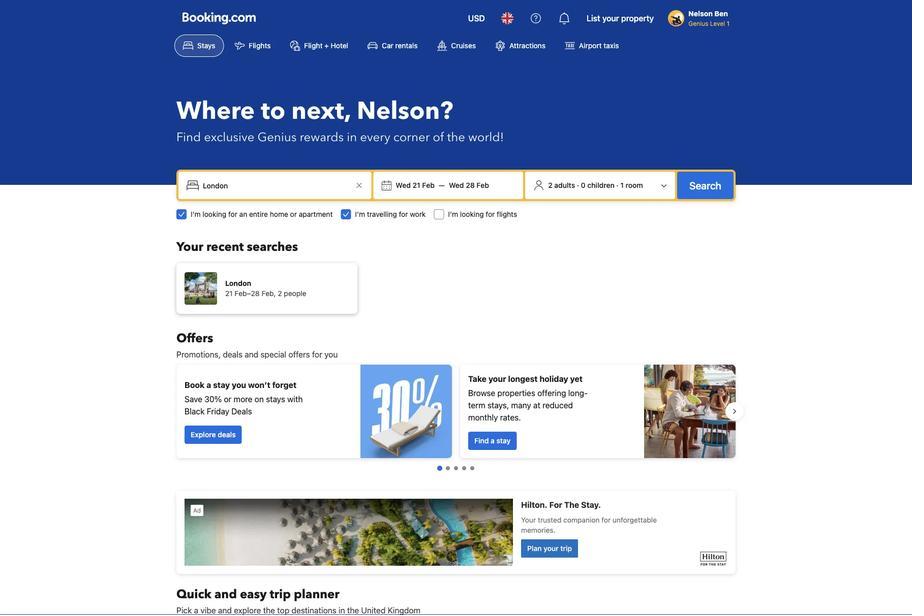 Task type: locate. For each thing, give the bounding box(es) containing it.
find a stay link
[[468, 432, 517, 451]]

0 vertical spatial 21
[[413, 181, 420, 190]]

adults
[[554, 181, 575, 190]]

and inside offers promotions, deals and special offers for you
[[245, 350, 258, 360]]

a right book
[[207, 381, 211, 390]]

1 vertical spatial genius
[[258, 129, 297, 146]]

1 vertical spatial a
[[491, 437, 495, 445]]

1 vertical spatial you
[[232, 381, 246, 390]]

1 vertical spatial your
[[489, 375, 506, 384]]

0 vertical spatial stay
[[213, 381, 230, 390]]

airport
[[579, 41, 602, 50]]

stays
[[266, 395, 285, 405]]

0 horizontal spatial 1
[[621, 181, 624, 190]]

offers
[[289, 350, 310, 360]]

looking
[[203, 210, 226, 219], [460, 210, 484, 219]]

1 vertical spatial deals
[[218, 431, 236, 439]]

0 vertical spatial find
[[176, 129, 201, 146]]

0 horizontal spatial your
[[489, 375, 506, 384]]

feb,
[[262, 290, 276, 298]]

your right take
[[489, 375, 506, 384]]

list your property
[[587, 13, 654, 23]]

0 horizontal spatial a
[[207, 381, 211, 390]]

progress bar
[[437, 466, 474, 471]]

stay
[[213, 381, 230, 390], [497, 437, 511, 445]]

level
[[710, 20, 725, 27]]

search button
[[677, 172, 734, 199]]

or right home
[[290, 210, 297, 219]]

browse
[[468, 389, 495, 398]]

1 horizontal spatial 1
[[727, 20, 730, 27]]

a inside book a stay you won't forget save 30% or more on stays with black friday deals
[[207, 381, 211, 390]]

0 horizontal spatial feb
[[422, 181, 435, 190]]

i'm for i'm looking for an entire home or apartment
[[191, 210, 201, 219]]

your for take
[[489, 375, 506, 384]]

feb
[[422, 181, 435, 190], [477, 181, 489, 190]]

find
[[176, 129, 201, 146], [474, 437, 489, 445]]

search
[[690, 180, 722, 191]]

for for work
[[399, 210, 408, 219]]

home
[[270, 210, 288, 219]]

21 left —
[[413, 181, 420, 190]]

car rentals link
[[359, 35, 426, 57]]

forget
[[272, 381, 297, 390]]

21 inside london 21 feb–28 feb, 2 people
[[225, 290, 233, 298]]

list
[[587, 13, 600, 23]]

entire
[[249, 210, 268, 219]]

main content
[[168, 330, 744, 616]]

wed left the 28
[[449, 181, 464, 190]]

1 horizontal spatial you
[[324, 350, 338, 360]]

1 vertical spatial 2
[[278, 290, 282, 298]]

looking left an
[[203, 210, 226, 219]]

or right 30%
[[224, 395, 231, 405]]

special
[[261, 350, 286, 360]]

0 vertical spatial and
[[245, 350, 258, 360]]

find down monthly
[[474, 437, 489, 445]]

2 left adults
[[548, 181, 553, 190]]

0 horizontal spatial i'm
[[191, 210, 201, 219]]

feb left —
[[422, 181, 435, 190]]

your inside list your property link
[[602, 13, 619, 23]]

flights
[[249, 41, 271, 50]]

1 horizontal spatial stay
[[497, 437, 511, 445]]

stays,
[[488, 401, 509, 411]]

take
[[468, 375, 487, 384]]

genius down to
[[258, 129, 297, 146]]

next,
[[292, 95, 351, 128]]

reduced
[[543, 401, 573, 411]]

1 horizontal spatial feb
[[477, 181, 489, 190]]

term
[[468, 401, 486, 411]]

1 horizontal spatial your
[[602, 13, 619, 23]]

quick
[[176, 587, 211, 603]]

black
[[185, 407, 205, 417]]

· right children
[[617, 181, 619, 190]]

1 horizontal spatial find
[[474, 437, 489, 445]]

for left an
[[228, 210, 237, 219]]

genius down nelson
[[689, 20, 708, 27]]

·
[[577, 181, 579, 190], [617, 181, 619, 190]]

a for find
[[491, 437, 495, 445]]

0 horizontal spatial or
[[224, 395, 231, 405]]

usd button
[[462, 6, 491, 31]]

0 vertical spatial 2
[[548, 181, 553, 190]]

rentals
[[395, 41, 418, 50]]

many
[[511, 401, 531, 411]]

find down where on the left of the page
[[176, 129, 201, 146]]

attractions
[[510, 41, 546, 50]]

deals right explore
[[218, 431, 236, 439]]

and left special
[[245, 350, 258, 360]]

find a stay
[[474, 437, 511, 445]]

i'm travelling for work
[[355, 210, 426, 219]]

0 vertical spatial 1
[[727, 20, 730, 27]]

1 vertical spatial 1
[[621, 181, 624, 190]]

i'm looking for flights
[[448, 210, 517, 219]]

1 horizontal spatial looking
[[460, 210, 484, 219]]

1 i'm from the left
[[191, 210, 201, 219]]

you right offers
[[324, 350, 338, 360]]

0 horizontal spatial 21
[[225, 290, 233, 298]]

i'm for i'm travelling for work
[[355, 210, 365, 219]]

i'm
[[191, 210, 201, 219], [355, 210, 365, 219]]

and
[[245, 350, 258, 360], [214, 587, 237, 603]]

2 inside button
[[548, 181, 553, 190]]

2
[[548, 181, 553, 190], [278, 290, 282, 298]]

search for black friday deals on stays image
[[361, 365, 452, 459]]

for right offers
[[312, 350, 322, 360]]

1 horizontal spatial i'm
[[355, 210, 365, 219]]

1
[[727, 20, 730, 27], [621, 181, 624, 190]]

1 horizontal spatial 2
[[548, 181, 553, 190]]

1 left room
[[621, 181, 624, 190]]

i'm looking for an entire home or apartment
[[191, 210, 333, 219]]

deals inside offers promotions, deals and special offers for you
[[223, 350, 243, 360]]

1 looking from the left
[[203, 210, 226, 219]]

looking right the i'm
[[460, 210, 484, 219]]

1 horizontal spatial and
[[245, 350, 258, 360]]

0 horizontal spatial ·
[[577, 181, 579, 190]]

0 horizontal spatial wed
[[396, 181, 411, 190]]

wed 28 feb button
[[445, 176, 493, 195]]

0 vertical spatial a
[[207, 381, 211, 390]]

your inside take your longest holiday yet browse properties offering long- term stays, many at reduced monthly rates.
[[489, 375, 506, 384]]

0 horizontal spatial you
[[232, 381, 246, 390]]

0 vertical spatial genius
[[689, 20, 708, 27]]

2 i'm from the left
[[355, 210, 365, 219]]

region
[[168, 361, 744, 463]]

for left 'flights' on the right
[[486, 210, 495, 219]]

1 horizontal spatial ·
[[617, 181, 619, 190]]

stay for find
[[497, 437, 511, 445]]

i'm up 'your'
[[191, 210, 201, 219]]

and left easy
[[214, 587, 237, 603]]

london
[[225, 279, 251, 288]]

+
[[325, 41, 329, 50]]

for
[[228, 210, 237, 219], [399, 210, 408, 219], [486, 210, 495, 219], [312, 350, 322, 360]]

0 horizontal spatial genius
[[258, 129, 297, 146]]

0 vertical spatial you
[[324, 350, 338, 360]]

easy
[[240, 587, 267, 603]]

1 horizontal spatial a
[[491, 437, 495, 445]]

0 vertical spatial deals
[[223, 350, 243, 360]]

at
[[533, 401, 540, 411]]

your right list
[[602, 13, 619, 23]]

in
[[347, 129, 357, 146]]

2 looking from the left
[[460, 210, 484, 219]]

for left work
[[399, 210, 408, 219]]

for for an
[[228, 210, 237, 219]]

0 horizontal spatial stay
[[213, 381, 230, 390]]

0 horizontal spatial 2
[[278, 290, 282, 298]]

you up the more
[[232, 381, 246, 390]]

21
[[413, 181, 420, 190], [225, 290, 233, 298]]

take your longest holiday yet browse properties offering long- term stays, many at reduced monthly rates.
[[468, 375, 588, 423]]

1 horizontal spatial genius
[[689, 20, 708, 27]]

30%
[[204, 395, 222, 405]]

21 down london on the left
[[225, 290, 233, 298]]

0 horizontal spatial looking
[[203, 210, 226, 219]]

corner
[[393, 129, 430, 146]]

1 vertical spatial stay
[[497, 437, 511, 445]]

travelling
[[367, 210, 397, 219]]

· left "0"
[[577, 181, 579, 190]]

0 vertical spatial your
[[602, 13, 619, 23]]

0 horizontal spatial and
[[214, 587, 237, 603]]

i'm
[[448, 210, 458, 219]]

1 horizontal spatial 21
[[413, 181, 420, 190]]

1 vertical spatial find
[[474, 437, 489, 445]]

usd
[[468, 13, 485, 23]]

flight
[[304, 41, 323, 50]]

cruises
[[451, 41, 476, 50]]

feb right the 28
[[477, 181, 489, 190]]

an
[[239, 210, 247, 219]]

your for list
[[602, 13, 619, 23]]

2 right feb,
[[278, 290, 282, 298]]

stay down rates.
[[497, 437, 511, 445]]

more
[[234, 395, 252, 405]]

1 horizontal spatial wed
[[449, 181, 464, 190]]

1 horizontal spatial or
[[290, 210, 297, 219]]

stay inside book a stay you won't forget save 30% or more on stays with black friday deals
[[213, 381, 230, 390]]

booking.com image
[[183, 12, 256, 24]]

deals right promotions,
[[223, 350, 243, 360]]

you
[[324, 350, 338, 360], [232, 381, 246, 390]]

holiday
[[540, 375, 568, 384]]

take your longest holiday yet image
[[644, 365, 736, 459]]

1 vertical spatial or
[[224, 395, 231, 405]]

wed 21 feb button
[[392, 176, 439, 195]]

0 vertical spatial or
[[290, 210, 297, 219]]

stay up 30%
[[213, 381, 230, 390]]

wed up i'm travelling for work
[[396, 181, 411, 190]]

1 right level
[[727, 20, 730, 27]]

1 vertical spatial 21
[[225, 290, 233, 298]]

stay for book
[[213, 381, 230, 390]]

a down monthly
[[491, 437, 495, 445]]

genius
[[689, 20, 708, 27], [258, 129, 297, 146]]

0 horizontal spatial find
[[176, 129, 201, 146]]

stays link
[[174, 35, 224, 57]]

explore
[[191, 431, 216, 439]]

property
[[621, 13, 654, 23]]

for for flights
[[486, 210, 495, 219]]

i'm left travelling
[[355, 210, 365, 219]]

main content containing offers
[[168, 330, 744, 616]]

world!
[[468, 129, 504, 146]]



Task type: vqa. For each thing, say whether or not it's contained in the screenshot.
to
yes



Task type: describe. For each thing, give the bounding box(es) containing it.
for inside offers promotions, deals and special offers for you
[[312, 350, 322, 360]]

rates.
[[500, 413, 521, 423]]

quick and easy trip planner
[[176, 587, 340, 603]]

room
[[626, 181, 643, 190]]

28
[[466, 181, 475, 190]]

you inside book a stay you won't forget save 30% or more on stays with black friday deals
[[232, 381, 246, 390]]

trip
[[270, 587, 291, 603]]

feb–28
[[235, 290, 260, 298]]

wed 21 feb — wed 28 feb
[[396, 181, 489, 190]]

list your property link
[[581, 6, 660, 31]]

2 · from the left
[[617, 181, 619, 190]]

promotions,
[[176, 350, 221, 360]]

properties
[[498, 389, 535, 398]]

monthly
[[468, 413, 498, 423]]

Where are you going? field
[[199, 176, 353, 195]]

deals
[[231, 407, 252, 417]]

with
[[287, 395, 303, 405]]

rewards
[[300, 129, 344, 146]]

2 adults · 0 children · 1 room button
[[529, 176, 671, 195]]

deals inside region
[[218, 431, 236, 439]]

your account menu nelson ben genius level 1 element
[[668, 5, 734, 28]]

2 wed from the left
[[449, 181, 464, 190]]

nelson?
[[357, 95, 453, 128]]

offers
[[176, 330, 213, 347]]

a for book
[[207, 381, 211, 390]]

airport taxis
[[579, 41, 619, 50]]

book a stay you won't forget save 30% or more on stays with black friday deals
[[185, 381, 303, 417]]

your
[[176, 239, 203, 256]]

flights link
[[226, 35, 279, 57]]

advertisement region
[[176, 491, 736, 575]]

2 adults · 0 children · 1 room
[[548, 181, 643, 190]]

genius inside where to next, nelson? find exclusive genius rewards in every corner of the world!
[[258, 129, 297, 146]]

searches
[[247, 239, 298, 256]]

the
[[447, 129, 465, 146]]

won't
[[248, 381, 270, 390]]

children
[[587, 181, 615, 190]]

flights
[[497, 210, 517, 219]]

hotel
[[331, 41, 348, 50]]

region containing take your longest holiday yet
[[168, 361, 744, 463]]

explore deals link
[[185, 426, 242, 444]]

flight + hotel
[[304, 41, 348, 50]]

2 feb from the left
[[477, 181, 489, 190]]

21 for feb–28
[[225, 290, 233, 298]]

long-
[[568, 389, 588, 398]]

1 · from the left
[[577, 181, 579, 190]]

exclusive
[[204, 129, 254, 146]]

attractions link
[[487, 35, 554, 57]]

your recent searches
[[176, 239, 298, 256]]

yet
[[570, 375, 583, 384]]

1 inside 2 adults · 0 children · 1 room button
[[621, 181, 624, 190]]

looking for i'm
[[460, 210, 484, 219]]

explore deals
[[191, 431, 236, 439]]

recent
[[206, 239, 244, 256]]

you inside offers promotions, deals and special offers for you
[[324, 350, 338, 360]]

where to next, nelson? find exclusive genius rewards in every corner of the world!
[[176, 95, 504, 146]]

planner
[[294, 587, 340, 603]]

london 21 feb–28 feb, 2 people
[[225, 279, 306, 298]]

airport taxis link
[[556, 35, 628, 57]]

2 inside london 21 feb–28 feb, 2 people
[[278, 290, 282, 298]]

friday
[[207, 407, 229, 417]]

book
[[185, 381, 205, 390]]

work
[[410, 210, 426, 219]]

looking for i'm
[[203, 210, 226, 219]]

or inside book a stay you won't forget save 30% or more on stays with black friday deals
[[224, 395, 231, 405]]

nelson ben genius level 1
[[689, 9, 730, 27]]

genius inside nelson ben genius level 1
[[689, 20, 708, 27]]

1 vertical spatial and
[[214, 587, 237, 603]]

—
[[439, 181, 445, 190]]

on
[[255, 395, 264, 405]]

longest
[[508, 375, 538, 384]]

save
[[185, 395, 202, 405]]

stays
[[197, 41, 215, 50]]

apartment
[[299, 210, 333, 219]]

1 feb from the left
[[422, 181, 435, 190]]

every
[[360, 129, 390, 146]]

flight + hotel link
[[281, 35, 357, 57]]

car rentals
[[382, 41, 418, 50]]

21 for feb
[[413, 181, 420, 190]]

where
[[176, 95, 255, 128]]

1 inside nelson ben genius level 1
[[727, 20, 730, 27]]

find inside where to next, nelson? find exclusive genius rewards in every corner of the world!
[[176, 129, 201, 146]]

cruises link
[[428, 35, 485, 57]]

offers promotions, deals and special offers for you
[[176, 330, 338, 360]]

0
[[581, 181, 586, 190]]

of
[[433, 129, 444, 146]]

to
[[261, 95, 285, 128]]

people
[[284, 290, 306, 298]]

car
[[382, 41, 393, 50]]

nelson
[[689, 9, 713, 18]]

1 wed from the left
[[396, 181, 411, 190]]

taxis
[[604, 41, 619, 50]]



